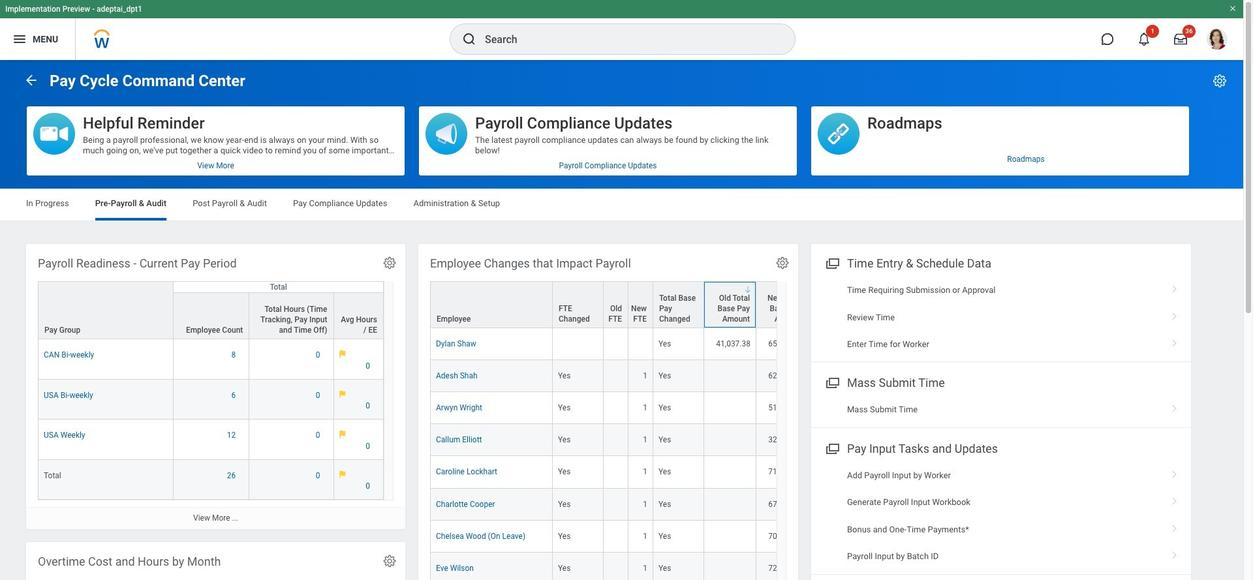 Task type: vqa. For each thing, say whether or not it's contained in the screenshot.
2nd list from the top of the page
yes



Task type: locate. For each thing, give the bounding box(es) containing it.
column header
[[430, 282, 553, 329], [553, 282, 604, 329], [604, 282, 629, 329], [629, 282, 654, 329], [654, 282, 705, 329], [705, 282, 757, 329]]

3 the average hours per employee is less than 40.  all hours might not be submitted for the current open pay period. element from the top
[[339, 431, 378, 452]]

1 list from the top
[[812, 277, 1192, 358]]

2 list from the top
[[812, 462, 1192, 570]]

chevron right image
[[1167, 401, 1184, 414], [1167, 466, 1184, 479], [1167, 493, 1184, 506]]

chevron right image
[[1167, 281, 1184, 294], [1167, 308, 1184, 321], [1167, 335, 1184, 348], [1167, 520, 1184, 533], [1167, 547, 1184, 560]]

list
[[812, 277, 1192, 358], [812, 462, 1192, 570]]

1 the average hours per employee is less than 40.  all hours might not be submitted for the current open pay period. image from the top
[[339, 390, 346, 398]]

notifications large image
[[1138, 33, 1151, 46]]

1 vertical spatial the average hours per employee is less than 40.  all hours might not be submitted for the current open pay period. image
[[339, 471, 346, 479]]

the average hours per employee is less than 40.  all hours might not be submitted for the current open pay period. element
[[339, 350, 378, 371], [339, 390, 378, 412], [339, 431, 378, 452], [339, 471, 378, 492]]

4 column header from the left
[[629, 282, 654, 329]]

1 vertical spatial chevron right image
[[1167, 466, 1184, 479]]

the average hours per employee is less than 40.  all hours might not be submitted for the current open pay period. image for 3rd the average hours per employee is less than 40.  all hours might not be submitted for the current open pay period. "element"
[[339, 431, 346, 439]]

menu group image
[[823, 254, 841, 272], [823, 439, 841, 457]]

0 vertical spatial chevron right image
[[1167, 401, 1184, 414]]

0 vertical spatial the average hours per employee is less than 40.  all hours might not be submitted for the current open pay period. image
[[339, 390, 346, 398]]

inbox large image
[[1175, 33, 1188, 46]]

configure payroll readiness - current pay period image
[[383, 256, 397, 270]]

6 column header from the left
[[705, 282, 757, 329]]

0 vertical spatial list
[[812, 277, 1192, 358]]

3 chevron right image from the top
[[1167, 335, 1184, 348]]

configure employee changes that impact payroll image
[[776, 256, 790, 270]]

close environment banner image
[[1230, 5, 1237, 12]]

main content
[[0, 60, 1254, 581]]

2 the average hours per employee is less than 40.  all hours might not be submitted for the current open pay period. image from the top
[[339, 431, 346, 439]]

1 menu group image from the top
[[823, 254, 841, 272]]

0 vertical spatial the average hours per employee is less than 40.  all hours might not be submitted for the current open pay period. image
[[339, 350, 346, 358]]

tab list
[[13, 189, 1231, 221]]

banner
[[0, 0, 1244, 60]]

1 vertical spatial list
[[812, 462, 1192, 570]]

4 chevron right image from the top
[[1167, 520, 1184, 533]]

1 vertical spatial menu group image
[[823, 439, 841, 457]]

2 column header from the left
[[553, 282, 604, 329]]

employee changes that impact payroll element
[[419, 244, 1254, 581]]

3 column header from the left
[[604, 282, 629, 329]]

profile logan mcneil image
[[1207, 29, 1228, 52]]

cell
[[553, 329, 604, 361], [604, 329, 629, 361], [629, 329, 654, 361], [604, 361, 629, 393], [705, 361, 757, 393], [604, 393, 629, 425], [705, 393, 757, 425], [604, 425, 629, 457], [705, 425, 757, 457], [604, 457, 629, 489], [705, 457, 757, 489], [604, 489, 629, 521], [705, 489, 757, 521], [604, 521, 629, 553], [705, 521, 757, 553], [604, 553, 629, 581], [705, 553, 757, 581]]

0 vertical spatial menu group image
[[823, 254, 841, 272]]

4 the average hours per employee is less than 40.  all hours might not be submitted for the current open pay period. element from the top
[[339, 471, 378, 492]]

2 vertical spatial chevron right image
[[1167, 493, 1184, 506]]

the average hours per employee is less than 40.  all hours might not be submitted for the current open pay period. image
[[339, 350, 346, 358], [339, 471, 346, 479]]

row
[[38, 282, 384, 340], [430, 282, 1254, 329], [38, 293, 384, 340], [430, 329, 1254, 361], [38, 340, 384, 380], [430, 361, 1254, 393], [38, 380, 384, 420], [430, 393, 1254, 425], [38, 420, 384, 460], [430, 425, 1254, 457], [430, 457, 1254, 489], [38, 460, 384, 500], [430, 489, 1254, 521], [430, 521, 1254, 553], [430, 553, 1254, 581]]

1 vertical spatial the average hours per employee is less than 40.  all hours might not be submitted for the current open pay period. image
[[339, 431, 346, 439]]

the average hours per employee is less than 40.  all hours might not be submitted for the current open pay period. image
[[339, 390, 346, 398], [339, 431, 346, 439]]

5 column header from the left
[[654, 282, 705, 329]]



Task type: describe. For each thing, give the bounding box(es) containing it.
Search Workday  search field
[[485, 25, 769, 54]]

list for second menu group icon from the bottom
[[812, 277, 1192, 358]]

2 menu group image from the top
[[823, 439, 841, 457]]

1 column header from the left
[[430, 282, 553, 329]]

menu group image
[[823, 374, 841, 391]]

arrow down image
[[744, 286, 752, 294]]

1 the average hours per employee is less than 40.  all hours might not be submitted for the current open pay period. image from the top
[[339, 350, 346, 358]]

total element
[[44, 469, 61, 481]]

list for second menu group icon from the top
[[812, 462, 1192, 570]]

2 the average hours per employee is less than 40.  all hours might not be submitted for the current open pay period. image from the top
[[339, 471, 346, 479]]

configure this page image
[[1213, 73, 1228, 89]]

previous page image
[[24, 72, 39, 88]]

1 chevron right image from the top
[[1167, 281, 1184, 294]]

justify image
[[12, 31, 27, 47]]

payroll readiness - current pay period element
[[26, 244, 406, 529]]

5 chevron right image from the top
[[1167, 547, 1184, 560]]

the average hours per employee is less than 40.  all hours might not be submitted for the current open pay period. image for 3rd the average hours per employee is less than 40.  all hours might not be submitted for the current open pay period. "element" from the bottom
[[339, 390, 346, 398]]

search image
[[462, 31, 477, 47]]

configure overtime cost and hours by month image
[[383, 554, 397, 569]]

1 chevron right image from the top
[[1167, 401, 1184, 414]]

2 chevron right image from the top
[[1167, 308, 1184, 321]]

1 the average hours per employee is less than 40.  all hours might not be submitted for the current open pay period. element from the top
[[339, 350, 378, 371]]

3 chevron right image from the top
[[1167, 493, 1184, 506]]

2 the average hours per employee is less than 40.  all hours might not be submitted for the current open pay period. element from the top
[[339, 390, 378, 412]]

2 chevron right image from the top
[[1167, 466, 1184, 479]]



